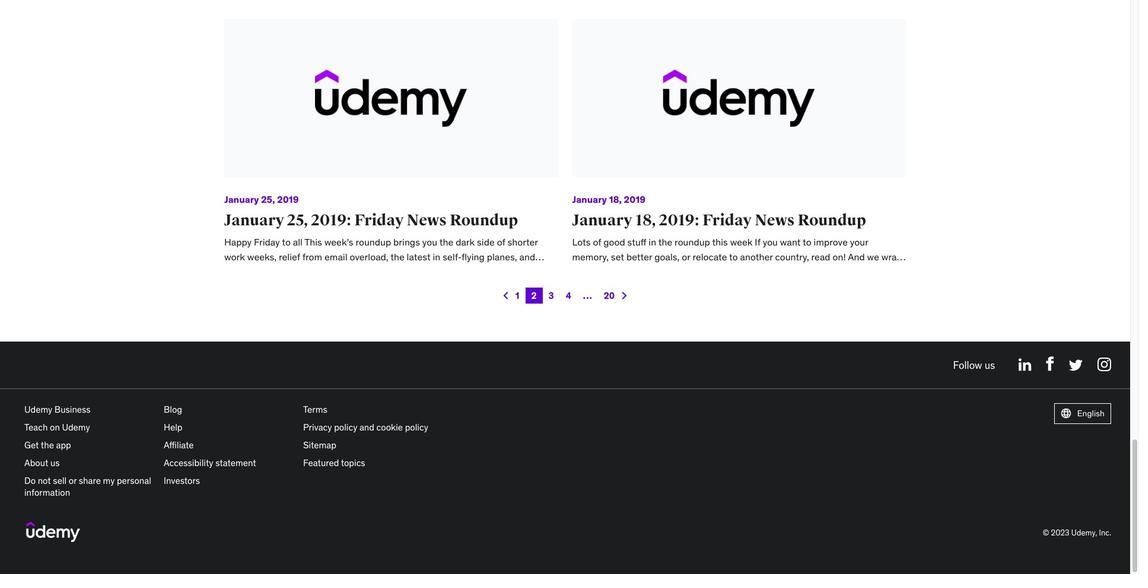 Task type: vqa. For each thing, say whether or not it's contained in the screenshot.
the
yes



Task type: describe. For each thing, give the bounding box(es) containing it.
20
[[604, 290, 615, 302]]

3
[[549, 290, 554, 302]]

linkedin button image
[[1019, 358, 1032, 372]]

1 vertical spatial udemy
[[62, 422, 90, 433]]

udemy business
[[24, 404, 91, 415]]

and
[[359, 422, 374, 433]]

not
[[38, 475, 51, 487]]

statement
[[215, 458, 256, 469]]

2019: for 25,
[[311, 210, 351, 230]]

my
[[103, 475, 115, 487]]

2019 for 18,
[[624, 194, 646, 205]]

2 policy from the left
[[405, 422, 428, 433]]

topics
[[341, 458, 365, 469]]

help
[[164, 422, 182, 433]]

…
[[583, 290, 592, 302]]

follow
[[953, 359, 982, 372]]

©
[[1043, 528, 1049, 538]]

january for january 18, 2019: friday news roundup
[[572, 210, 632, 230]]

us for about us
[[50, 458, 60, 469]]

information
[[24, 487, 70, 498]]

business
[[54, 404, 91, 415]]

0 vertical spatial udemy
[[24, 404, 52, 415]]

accessibility statement link
[[164, 458, 256, 469]]

udemy business link
[[24, 404, 91, 415]]

january 18, 2019
[[572, 194, 646, 205]]

18, for 2019:
[[635, 210, 656, 230]]

share
[[79, 475, 101, 487]]

the
[[41, 440, 54, 451]]

privacy policy and cookie policy
[[303, 422, 428, 433]]

affiliate link
[[164, 440, 194, 451]]

investors link
[[164, 475, 200, 487]]

1 policy from the left
[[334, 422, 357, 433]]

january for january 18, 2019
[[572, 194, 607, 205]]

january 18, 2019: friday news roundup link
[[572, 210, 866, 230]]

january for january 25, 2019: friday news roundup
[[224, 210, 284, 230]]

news for january 25, 2019: friday news roundup
[[407, 210, 447, 230]]

accessibility statement
[[164, 458, 256, 469]]

do
[[24, 475, 36, 487]]

© 2023 udemy, inc.
[[1043, 528, 1111, 538]]

2019: for 18,
[[659, 210, 699, 230]]

friday for 18,
[[702, 210, 752, 230]]

help link
[[164, 422, 182, 433]]

do not sell or share my personal information link
[[24, 475, 151, 498]]

accessibility
[[164, 458, 213, 469]]

2019 for 25,
[[277, 194, 299, 205]]

featured topics
[[303, 458, 365, 469]]

25, for 2019:
[[287, 210, 308, 230]]

1
[[515, 290, 519, 302]]

privacy policy and cookie policy link
[[303, 422, 428, 433]]

udemy image
[[26, 522, 80, 542]]

january 25, 2019: friday news roundup
[[224, 210, 518, 230]]



Task type: locate. For each thing, give the bounding box(es) containing it.
0 horizontal spatial us
[[50, 458, 60, 469]]

terms link
[[303, 404, 327, 415]]

0 horizontal spatial 2019
[[277, 194, 299, 205]]

sell
[[53, 475, 67, 487]]

sitemap
[[303, 440, 336, 451]]

friday for 25,
[[354, 210, 404, 230]]

on
[[50, 422, 60, 433]]

udemy
[[24, 404, 52, 415], [62, 422, 90, 433]]

january 25, 2019
[[224, 194, 299, 205]]

january 25, 2019: friday news roundup link
[[224, 210, 518, 230]]

roundup
[[450, 210, 518, 230], [798, 210, 866, 230]]

1 friday from the left
[[354, 210, 404, 230]]

2
[[531, 290, 537, 302]]

4 link
[[560, 288, 577, 304]]

0 horizontal spatial 25,
[[261, 194, 275, 205]]

2019
[[277, 194, 299, 205], [624, 194, 646, 205]]

do not sell or share my personal information
[[24, 475, 151, 498]]

facebook button image
[[1046, 357, 1054, 372]]

blog
[[164, 404, 182, 415]]

or
[[69, 475, 77, 487]]

friday
[[354, 210, 404, 230], [702, 210, 752, 230]]

3 link
[[543, 288, 560, 304]]

0 vertical spatial 25,
[[261, 194, 275, 205]]

about
[[24, 458, 48, 469]]

1 vertical spatial 18,
[[635, 210, 656, 230]]

investors
[[164, 475, 200, 487]]

about us link
[[24, 458, 60, 469]]

affiliate
[[164, 440, 194, 451]]

0 horizontal spatial policy
[[334, 422, 357, 433]]

20 link
[[598, 288, 621, 304]]

about us
[[24, 458, 60, 469]]

0 horizontal spatial news
[[407, 210, 447, 230]]

sitemap link
[[303, 440, 336, 451]]

featured
[[303, 458, 339, 469]]

1 horizontal spatial roundup
[[798, 210, 866, 230]]

2 friday from the left
[[702, 210, 752, 230]]

us up 'sell'
[[50, 458, 60, 469]]

teach on udemy link
[[24, 422, 90, 433]]

1 link
[[509, 288, 525, 304]]

1 vertical spatial us
[[50, 458, 60, 469]]

english button
[[1054, 404, 1111, 424]]

us
[[985, 359, 995, 372], [50, 458, 60, 469]]

2 2019 from the left
[[624, 194, 646, 205]]

get
[[24, 440, 39, 451]]

0 vertical spatial 18,
[[609, 194, 622, 205]]

1 vertical spatial 25,
[[287, 210, 308, 230]]

0 vertical spatial us
[[985, 359, 995, 372]]

personal
[[117, 475, 151, 487]]

policy
[[334, 422, 357, 433], [405, 422, 428, 433]]

2023
[[1051, 528, 1069, 538]]

udemy,
[[1071, 528, 1097, 538]]

january 18, 2019: friday news roundup
[[572, 210, 866, 230]]

18, for 2019
[[609, 194, 622, 205]]

twitter button image
[[1069, 360, 1083, 372]]

us right 'follow'
[[985, 359, 995, 372]]

1 horizontal spatial 2019:
[[659, 210, 699, 230]]

1 horizontal spatial 18,
[[635, 210, 656, 230]]

english
[[1077, 408, 1105, 419]]

teach on udemy
[[24, 422, 90, 433]]

terms
[[303, 404, 327, 415]]

18,
[[609, 194, 622, 205], [635, 210, 656, 230]]

follow us
[[953, 359, 995, 372]]

25,
[[261, 194, 275, 205], [287, 210, 308, 230]]

0 horizontal spatial udemy
[[24, 404, 52, 415]]

4
[[566, 290, 571, 302]]

roundup for january 25, 2019: friday news roundup
[[450, 210, 518, 230]]

1 2019: from the left
[[311, 210, 351, 230]]

25, for 2019
[[261, 194, 275, 205]]

0 horizontal spatial 18,
[[609, 194, 622, 205]]

instagram button image
[[1098, 358, 1111, 372]]

news for january 18, 2019: friday news roundup
[[755, 210, 795, 230]]

us for follow us
[[985, 359, 995, 372]]

1 2019 from the left
[[277, 194, 299, 205]]

1 horizontal spatial friday
[[702, 210, 752, 230]]

get the app link
[[24, 440, 71, 451]]

1 horizontal spatial 25,
[[287, 210, 308, 230]]

2 news from the left
[[755, 210, 795, 230]]

get the app
[[24, 440, 71, 451]]

1 horizontal spatial news
[[755, 210, 795, 230]]

policy right cookie at the bottom
[[405, 422, 428, 433]]

app
[[56, 440, 71, 451]]

0 horizontal spatial friday
[[354, 210, 404, 230]]

2 2019: from the left
[[659, 210, 699, 230]]

1 horizontal spatial policy
[[405, 422, 428, 433]]

blog link
[[164, 404, 182, 415]]

policy left and
[[334, 422, 357, 433]]

udemy down business
[[62, 422, 90, 433]]

udemy up teach
[[24, 404, 52, 415]]

roundup for january 18, 2019: friday news roundup
[[798, 210, 866, 230]]

0 horizontal spatial roundup
[[450, 210, 518, 230]]

teach
[[24, 422, 48, 433]]

1 news from the left
[[407, 210, 447, 230]]

0 horizontal spatial 2019:
[[311, 210, 351, 230]]

2 roundup from the left
[[798, 210, 866, 230]]

january for january 25, 2019
[[224, 194, 259, 205]]

privacy
[[303, 422, 332, 433]]

featured topics link
[[303, 458, 365, 469]]

january
[[224, 194, 259, 205], [572, 194, 607, 205], [224, 210, 284, 230], [572, 210, 632, 230]]

1 roundup from the left
[[450, 210, 518, 230]]

news
[[407, 210, 447, 230], [755, 210, 795, 230]]

cookie
[[376, 422, 403, 433]]

1 horizontal spatial 2019
[[624, 194, 646, 205]]

2019:
[[311, 210, 351, 230], [659, 210, 699, 230]]

1 horizontal spatial us
[[985, 359, 995, 372]]

inc.
[[1099, 528, 1111, 538]]

1 horizontal spatial udemy
[[62, 422, 90, 433]]



